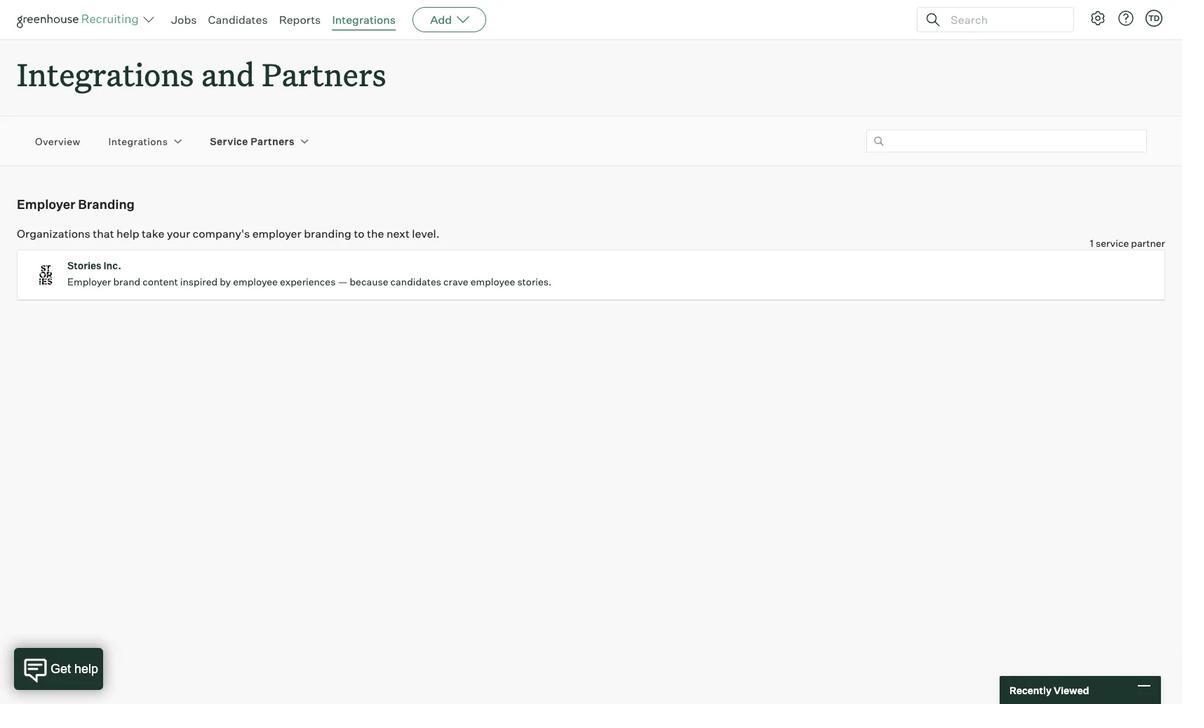 Task type: vqa. For each thing, say whether or not it's contained in the screenshot.
top the Job
no



Task type: locate. For each thing, give the bounding box(es) containing it.
integrations for the right integrations link
[[332, 13, 396, 27]]

to
[[354, 227, 365, 241]]

partners down reports
[[262, 53, 386, 95]]

partners right service
[[251, 135, 295, 147]]

organizations
[[17, 227, 90, 241]]

employee right crave
[[471, 276, 516, 288]]

integrations for integrations and partners
[[17, 53, 194, 95]]

by
[[220, 276, 231, 288]]

inspired
[[180, 276, 218, 288]]

viewed
[[1054, 685, 1090, 697]]

recently viewed
[[1010, 685, 1090, 697]]

None text field
[[867, 130, 1148, 153]]

jobs
[[171, 13, 197, 27]]

1 employee from the left
[[233, 276, 278, 288]]

content
[[143, 276, 178, 288]]

0 horizontal spatial integrations link
[[109, 134, 168, 148]]

td button
[[1144, 7, 1166, 29]]

0 vertical spatial integrations
[[332, 13, 396, 27]]

stories inc. employer brand content inspired by employee experiences — because candidates crave employee stories.
[[67, 260, 552, 288]]

td
[[1149, 13, 1160, 23]]

integrations link
[[332, 13, 396, 27], [109, 134, 168, 148]]

1 vertical spatial integrations
[[17, 53, 194, 95]]

1 vertical spatial employer
[[67, 276, 111, 288]]

level.
[[412, 227, 440, 241]]

0 vertical spatial partners
[[262, 53, 386, 95]]

0 vertical spatial employer
[[17, 196, 75, 212]]

partners inside service partners link
[[251, 135, 295, 147]]

2 vertical spatial integrations
[[109, 135, 168, 147]]

employee
[[233, 276, 278, 288], [471, 276, 516, 288]]

candidates link
[[208, 13, 268, 27]]

overview
[[35, 135, 80, 147]]

and
[[201, 53, 255, 95]]

employee right by
[[233, 276, 278, 288]]

add button
[[413, 7, 487, 32]]

0 vertical spatial integrations link
[[332, 13, 396, 27]]

1 vertical spatial partners
[[251, 135, 295, 147]]

1 service partner
[[1091, 237, 1166, 250]]

service partners link
[[210, 134, 295, 148]]

crave
[[444, 276, 469, 288]]

employer up organizations
[[17, 196, 75, 212]]

employer
[[253, 227, 302, 241]]

greenhouse recruiting image
[[17, 11, 143, 28]]

because
[[350, 276, 389, 288]]

employer down the stories
[[67, 276, 111, 288]]

company's
[[193, 227, 250, 241]]

organizations that help take your company's employer branding to the next level.
[[17, 227, 440, 241]]

0 horizontal spatial employee
[[233, 276, 278, 288]]

integrations and partners
[[17, 53, 386, 95]]

recently
[[1010, 685, 1052, 697]]

stories
[[67, 260, 101, 272]]

configure image
[[1090, 10, 1107, 27]]

employer
[[17, 196, 75, 212], [67, 276, 111, 288]]

1
[[1091, 237, 1094, 250]]

integrations
[[332, 13, 396, 27], [17, 53, 194, 95], [109, 135, 168, 147]]

1 horizontal spatial employee
[[471, 276, 516, 288]]

service
[[210, 135, 248, 147]]

partners
[[262, 53, 386, 95], [251, 135, 295, 147]]



Task type: describe. For each thing, give the bounding box(es) containing it.
jobs link
[[171, 13, 197, 27]]

service
[[1096, 237, 1130, 250]]

candidates
[[208, 13, 268, 27]]

overview link
[[35, 134, 80, 148]]

partner
[[1132, 237, 1166, 250]]

inc.
[[104, 260, 121, 272]]

branding
[[304, 227, 352, 241]]

Search text field
[[948, 9, 1061, 30]]

employer branding
[[17, 196, 135, 212]]

reports
[[279, 13, 321, 27]]

branding
[[78, 196, 135, 212]]

brand
[[113, 276, 141, 288]]

integrations for bottommost integrations link
[[109, 135, 168, 147]]

stories.
[[518, 276, 552, 288]]

—
[[338, 276, 348, 288]]

candidates
[[391, 276, 442, 288]]

1 horizontal spatial integrations link
[[332, 13, 396, 27]]

your
[[167, 227, 190, 241]]

the
[[367, 227, 384, 241]]

td button
[[1146, 10, 1163, 27]]

that
[[93, 227, 114, 241]]

add
[[430, 13, 452, 27]]

next
[[387, 227, 410, 241]]

help
[[117, 227, 139, 241]]

2 employee from the left
[[471, 276, 516, 288]]

employer inside stories inc. employer brand content inspired by employee experiences — because candidates crave employee stories.
[[67, 276, 111, 288]]

take
[[142, 227, 165, 241]]

experiences
[[280, 276, 336, 288]]

1 vertical spatial integrations link
[[109, 134, 168, 148]]

service partners
[[210, 135, 295, 147]]

reports link
[[279, 13, 321, 27]]



